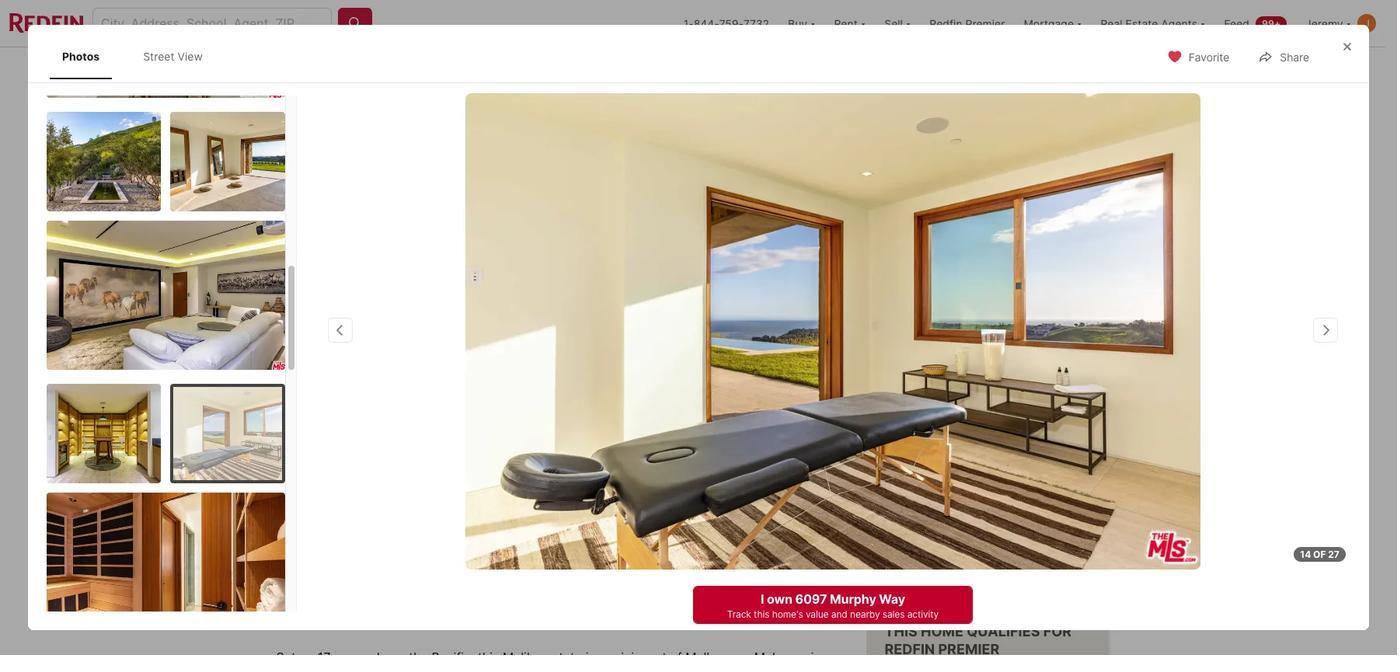 Task type: vqa. For each thing, say whether or not it's contained in the screenshot.
the top murphy
yes



Task type: describe. For each thing, give the bounding box(es) containing it.
street view
[[143, 50, 203, 63]]

0 horizontal spatial 6097
[[276, 468, 308, 483]]

this for is
[[886, 437, 919, 459]]

about this home
[[276, 601, 421, 623]]

track inside "track this home's value and nearby sales activity"
[[866, 480, 895, 493]]

photos
[[62, 50, 100, 63]]

sold sep 13, 2023 link
[[276, 91, 860, 422]]

baths
[[493, 527, 527, 543]]

6
[[493, 503, 505, 525]]

sep
[[323, 108, 341, 120]]

sales inside "track this home's value and nearby sales activity"
[[1051, 480, 1077, 493]]

about
[[276, 601, 330, 623]]

10,000 sq ft
[[567, 503, 630, 543]]

759-
[[719, 17, 744, 30]]

6097 for i own 6097 murphy way track this home's value and nearby sales activity
[[796, 592, 827, 607]]

27 inside button
[[1032, 384, 1045, 397]]

i own 6097 murphy way dialog
[[28, 0, 1370, 646]]

City, Address, School, Agent, ZIP search field
[[93, 8, 332, 39]]

murphy for i own 6097 murphy way
[[985, 534, 1031, 550]]

4 tab from the left
[[554, 51, 670, 88]]

map entry image
[[739, 437, 842, 541]]

photos tab
[[50, 37, 112, 76]]

this for track
[[898, 480, 917, 493]]

way for i own 6097 murphy way track this home's value and nearby sales activity
[[879, 592, 906, 607]]

i for i own 6097 murphy way
[[916, 534, 919, 550]]

favorite button
[[1154, 41, 1243, 72]]

1 tab from the left
[[276, 51, 370, 88]]

photos
[[1047, 384, 1084, 397]]

home
[[921, 624, 964, 640]]

99+
[[1262, 17, 1281, 29]]

share button
[[1246, 41, 1323, 72]]

for
[[1044, 624, 1072, 640]]

tab list inside i own 6097 murphy way dialog
[[47, 34, 231, 79]]

sold link
[[290, 439, 320, 452]]

submit search image
[[347, 16, 363, 31]]

7732
[[744, 17, 770, 30]]

own for i own 6097 murphy way track this home's value and nearby sales activity
[[767, 592, 793, 607]]

home's inside "track this home's value and nearby sales activity"
[[920, 480, 957, 493]]

6 baths
[[493, 503, 527, 543]]

view
[[178, 50, 203, 63]]

13,
[[343, 108, 356, 120]]

27 photos
[[1032, 384, 1084, 397]]

$12,223,000
[[276, 503, 389, 525]]

2023
[[358, 108, 382, 120]]

activity inside i own 6097 murphy way track this home's value and nearby sales activity
[[908, 609, 939, 620]]

own for i own 6097 murphy way
[[922, 534, 947, 550]]

sold for sold sep 13, 2023
[[295, 108, 320, 120]]

5 tab from the left
[[670, 51, 758, 88]]

6 tab from the left
[[758, 51, 824, 88]]

feed
[[1225, 17, 1250, 30]]

27 photos button
[[997, 375, 1097, 406]]

price
[[306, 527, 336, 543]]

sold sep 13, 2023
[[295, 108, 382, 120]]

ft
[[586, 527, 598, 543]]

0 vertical spatial way
[[361, 468, 387, 483]]

14
[[1301, 549, 1312, 560]]

way for i own 6097 murphy way
[[1034, 534, 1060, 550]]

track inside i own 6097 murphy way track this home's value and nearby sales activity
[[727, 609, 752, 620]]

6097 for i own 6097 murphy way
[[950, 534, 982, 550]]

1 horizontal spatial tab list
[[276, 47, 837, 88]]



Task type: locate. For each thing, give the bounding box(es) containing it.
6097 inside button
[[950, 534, 982, 550]]

your
[[923, 437, 962, 459]]

27 inside i own 6097 murphy way dialog
[[1329, 549, 1340, 560]]

own inside i own 6097 murphy way track this home's value and nearby sales activity
[[767, 592, 793, 607]]

1 horizontal spatial nearby
[[1012, 480, 1048, 493]]

0 vertical spatial 6097
[[276, 468, 308, 483]]

90265
[[461, 468, 499, 483]]

tab list
[[47, 34, 231, 79], [276, 47, 837, 88]]

1 vertical spatial home's
[[772, 609, 804, 620]]

value inside i own 6097 murphy way track this home's value and nearby sales activity
[[806, 609, 829, 620]]

premier
[[939, 641, 1000, 655]]

user photo image
[[1358, 14, 1377, 33]]

i for i own 6097 murphy way track this home's value and nearby sales activity
[[761, 592, 764, 607]]

sold
[[295, 108, 320, 120], [290, 439, 320, 452]]

2 vertical spatial 6097
[[796, 592, 827, 607]]

27
[[1032, 384, 1045, 397], [1329, 549, 1340, 560]]

redfin premier button
[[921, 0, 1015, 47]]

redfin premier
[[930, 17, 1005, 30]]

1 vertical spatial way
[[1034, 534, 1060, 550]]

6097
[[276, 468, 308, 483], [950, 534, 982, 550], [796, 592, 827, 607]]

1 vertical spatial sales
[[883, 609, 905, 620]]

1 horizontal spatial 27
[[1329, 549, 1340, 560]]

1 vertical spatial sold
[[290, 439, 320, 452]]

0 vertical spatial nearby
[[1012, 480, 1048, 493]]

0 horizontal spatial way
[[361, 468, 387, 483]]

value
[[960, 480, 987, 493], [806, 609, 829, 620]]

2 vertical spatial way
[[879, 592, 906, 607]]

baths link
[[493, 527, 527, 543]]

this
[[886, 437, 919, 459], [898, 480, 917, 493], [334, 601, 367, 623], [754, 609, 770, 620]]

1 horizontal spatial way
[[879, 592, 906, 607]]

0 vertical spatial own
[[922, 534, 947, 550]]

0 horizontal spatial activity
[[866, 496, 904, 509]]

sold up 6097 murphy way
[[290, 439, 320, 452]]

2 tab from the left
[[370, 51, 447, 88]]

favorite
[[1189, 51, 1230, 64]]

0 vertical spatial value
[[960, 480, 987, 493]]

6097 inside i own 6097 murphy way track this home's value and nearby sales activity
[[796, 592, 827, 607]]

1 vertical spatial i
[[761, 592, 764, 607]]

i inside button
[[916, 534, 919, 550]]

murphy
[[311, 468, 358, 483], [985, 534, 1031, 550], [830, 592, 877, 607]]

0 vertical spatial sold
[[295, 108, 320, 120]]

redfin
[[885, 641, 935, 655]]

home's
[[920, 480, 957, 493], [772, 609, 804, 620]]

3 tab from the left
[[447, 51, 554, 88]]

own
[[922, 534, 947, 550], [767, 592, 793, 607]]

tab
[[276, 51, 370, 88], [370, 51, 447, 88], [447, 51, 554, 88], [554, 51, 670, 88], [670, 51, 758, 88], [758, 51, 824, 88]]

sales inside i own 6097 murphy way track this home's value and nearby sales activity
[[883, 609, 905, 620]]

0 horizontal spatial nearby
[[850, 609, 880, 620]]

this home qualifies for redfin premier
[[885, 624, 1072, 655]]

i own 6097 murphy way button
[[866, 523, 1110, 561]]

0 horizontal spatial tab list
[[47, 34, 231, 79]]

sold left sep
[[295, 108, 320, 120]]

1 vertical spatial own
[[767, 592, 793, 607]]

1 horizontal spatial and
[[990, 480, 1009, 493]]

this
[[885, 624, 918, 640]]

home
[[372, 601, 421, 623]]

i
[[916, 534, 919, 550], [761, 592, 764, 607]]

activity
[[866, 496, 904, 509], [908, 609, 939, 620]]

0 vertical spatial 27
[[1032, 384, 1045, 397]]

1-844-759-7732 link
[[684, 17, 770, 30]]

1 horizontal spatial 6097
[[796, 592, 827, 607]]

is
[[866, 437, 881, 459]]

0 horizontal spatial own
[[767, 592, 793, 607]]

sales
[[1051, 480, 1077, 493], [883, 609, 905, 620]]

0 horizontal spatial and
[[832, 609, 848, 620]]

and
[[990, 480, 1009, 493], [832, 609, 848, 620]]

way inside button
[[1034, 534, 1060, 550]]

1 horizontal spatial home's
[[920, 480, 957, 493]]

of
[[1314, 549, 1327, 560]]

way inside i own 6097 murphy way track this home's value and nearby sales activity
[[879, 592, 906, 607]]

0 vertical spatial home's
[[920, 480, 957, 493]]

sold for sold
[[290, 439, 320, 452]]

0 vertical spatial track
[[866, 480, 895, 493]]

6097 murphy way image
[[466, 93, 1201, 570]]

0 horizontal spatial murphy
[[311, 468, 358, 483]]

own inside i own 6097 murphy way button
[[922, 534, 947, 550]]

1 vertical spatial track
[[727, 609, 752, 620]]

844-
[[694, 17, 719, 30]]

1-
[[684, 17, 694, 30]]

2 horizontal spatial 6097
[[950, 534, 982, 550]]

1 horizontal spatial sales
[[1051, 480, 1077, 493]]

track this home's value and nearby sales activity
[[866, 480, 1077, 509]]

1 vertical spatial activity
[[908, 609, 939, 620]]

way
[[361, 468, 387, 483], [1034, 534, 1060, 550], [879, 592, 906, 607]]

0 horizontal spatial home's
[[772, 609, 804, 620]]

image image
[[47, 0, 285, 98], [47, 112, 161, 211], [171, 112, 285, 211], [47, 220, 285, 370], [47, 384, 161, 483], [174, 387, 282, 480], [47, 492, 285, 642]]

1 vertical spatial 27
[[1329, 549, 1340, 560]]

i own 6097 murphy way track this home's value and nearby sales activity
[[727, 592, 939, 620]]

i inside i own 6097 murphy way track this home's value and nearby sales activity
[[761, 592, 764, 607]]

1 horizontal spatial i
[[916, 534, 919, 550]]

share
[[1280, 51, 1310, 64]]

$12,223,000 sold price
[[276, 503, 389, 543]]

this inside "track this home's value and nearby sales activity"
[[898, 480, 917, 493]]

nearby
[[1012, 480, 1048, 493], [850, 609, 880, 620]]

activity up the home
[[908, 609, 939, 620]]

1-844-759-7732
[[684, 17, 770, 30]]

0 horizontal spatial 27
[[1032, 384, 1045, 397]]

sq
[[567, 527, 583, 543]]

2 horizontal spatial murphy
[[985, 534, 1031, 550]]

home?
[[967, 437, 1026, 459]]

nearby inside i own 6097 murphy way track this home's value and nearby sales activity
[[850, 609, 880, 620]]

1 horizontal spatial value
[[960, 480, 987, 493]]

2 vertical spatial murphy
[[830, 592, 877, 607]]

premier
[[966, 17, 1005, 30]]

this for about
[[334, 601, 367, 623]]

is this your home?
[[866, 437, 1026, 459]]

sold
[[276, 527, 302, 543]]

1 horizontal spatial track
[[866, 480, 895, 493]]

track
[[866, 480, 895, 493], [727, 609, 752, 620]]

street view tab
[[131, 37, 215, 76]]

0 vertical spatial i
[[916, 534, 919, 550]]

tab list containing photos
[[47, 34, 231, 79]]

activity inside "track this home's value and nearby sales activity"
[[866, 496, 904, 509]]

0 horizontal spatial i
[[761, 592, 764, 607]]

this inside i own 6097 murphy way track this home's value and nearby sales activity
[[754, 609, 770, 620]]

0 vertical spatial sales
[[1051, 480, 1077, 493]]

activity down the is
[[866, 496, 904, 509]]

1 horizontal spatial murphy
[[830, 592, 877, 607]]

1 vertical spatial value
[[806, 609, 829, 620]]

0 vertical spatial murphy
[[311, 468, 358, 483]]

redfin
[[930, 17, 963, 30]]

i own 6097 murphy way
[[916, 534, 1060, 550]]

0 horizontal spatial value
[[806, 609, 829, 620]]

27 right of
[[1329, 549, 1340, 560]]

and inside "track this home's value and nearby sales activity"
[[990, 480, 1009, 493]]

qualifies
[[967, 624, 1040, 640]]

0 vertical spatial activity
[[866, 496, 904, 509]]

1 vertical spatial murphy
[[985, 534, 1031, 550]]

0 vertical spatial and
[[990, 480, 1009, 493]]

street
[[143, 50, 175, 63]]

1 vertical spatial nearby
[[850, 609, 880, 620]]

27 left photos
[[1032, 384, 1045, 397]]

1 horizontal spatial own
[[922, 534, 947, 550]]

murphy for i own 6097 murphy way track this home's value and nearby sales activity
[[830, 592, 877, 607]]

6097 murphy way, malibu, ca 90265 image
[[276, 91, 860, 419], [866, 91, 1110, 252], [866, 258, 1110, 419]]

value inside "track this home's value and nearby sales activity"
[[960, 480, 987, 493]]

murphy inside button
[[985, 534, 1031, 550]]

1 horizontal spatial activity
[[908, 609, 939, 620]]

2 horizontal spatial way
[[1034, 534, 1060, 550]]

10,000
[[567, 503, 630, 525]]

0 horizontal spatial sales
[[883, 609, 905, 620]]

14 of 27
[[1301, 549, 1340, 560]]

home's inside i own 6097 murphy way track this home's value and nearby sales activity
[[772, 609, 804, 620]]

1 vertical spatial and
[[832, 609, 848, 620]]

6097 murphy way
[[276, 468, 387, 483]]

1 vertical spatial 6097
[[950, 534, 982, 550]]

and inside i own 6097 murphy way track this home's value and nearby sales activity
[[832, 609, 848, 620]]

0 horizontal spatial track
[[727, 609, 752, 620]]

nearby inside "track this home's value and nearby sales activity"
[[1012, 480, 1048, 493]]

murphy inside i own 6097 murphy way track this home's value and nearby sales activity
[[830, 592, 877, 607]]



